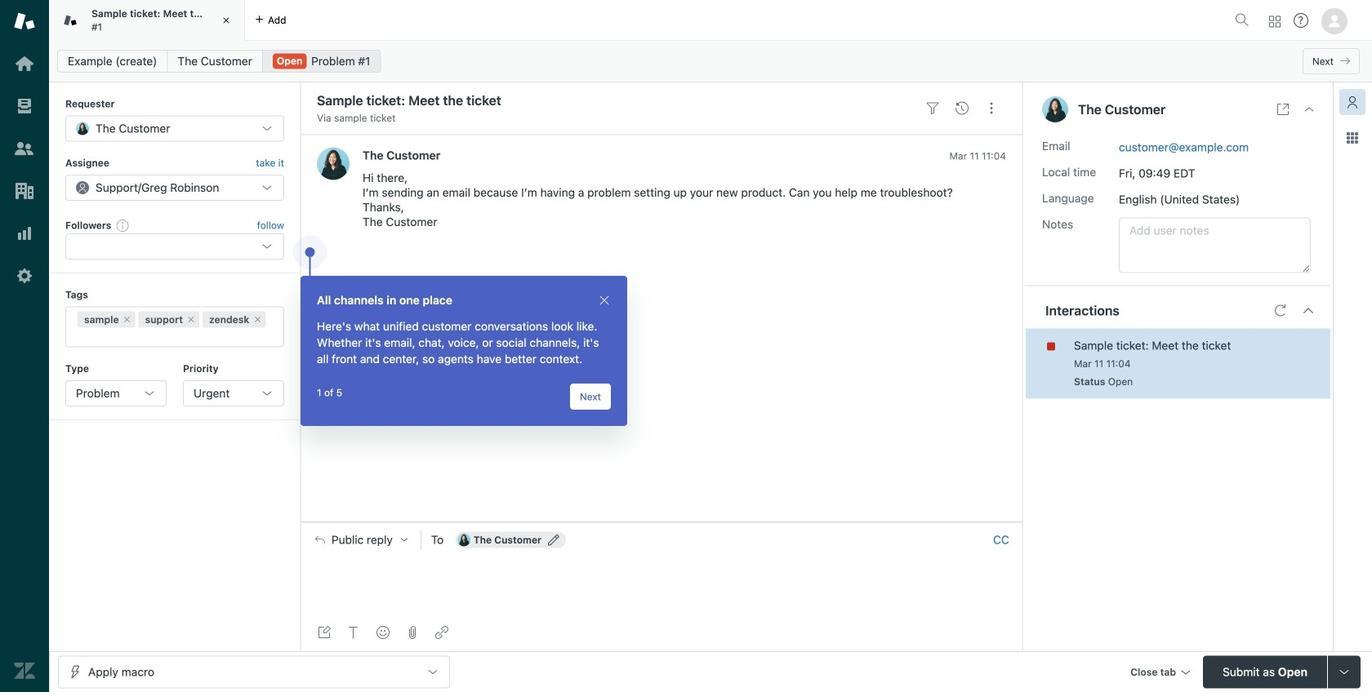 Task type: locate. For each thing, give the bounding box(es) containing it.
admin image
[[14, 265, 35, 287]]

avatar image
[[317, 147, 350, 180]]

1 vertical spatial close image
[[1303, 103, 1316, 116]]

0 horizontal spatial close image
[[218, 12, 234, 29]]

zendesk support image
[[14, 11, 35, 32]]

views image
[[14, 96, 35, 117]]

customer@example.com image
[[457, 534, 470, 547]]

add link (cmd k) image
[[435, 626, 448, 640]]

Mar 11 11:04 text field
[[949, 150, 1006, 162]]

apps image
[[1346, 132, 1359, 145]]

add attachment image
[[406, 626, 419, 640]]

user image
[[1042, 96, 1068, 123]]

tab
[[49, 0, 245, 41]]

edit user image
[[548, 535, 560, 546]]

close image
[[218, 12, 234, 29], [1303, 103, 1316, 116], [598, 294, 611, 307]]

0 vertical spatial close image
[[218, 12, 234, 29]]

close image inside tabs tab list
[[218, 12, 234, 29]]

zendesk products image
[[1269, 16, 1281, 27]]

secondary element
[[49, 45, 1372, 78]]

2 vertical spatial close image
[[598, 294, 611, 307]]

dialog
[[301, 276, 627, 426]]

view more details image
[[1277, 103, 1290, 116]]

draft mode image
[[318, 626, 331, 640]]

get started image
[[14, 53, 35, 74]]

1 horizontal spatial close image
[[598, 294, 611, 307]]

2 horizontal spatial close image
[[1303, 103, 1316, 116]]

zendesk image
[[14, 661, 35, 682]]

customers image
[[14, 138, 35, 159]]



Task type: describe. For each thing, give the bounding box(es) containing it.
reporting image
[[14, 223, 35, 244]]

tabs tab list
[[49, 0, 1228, 41]]

Subject field
[[314, 91, 915, 110]]

main element
[[0, 0, 49, 693]]

get help image
[[1294, 13, 1308, 28]]

Add user notes text field
[[1119, 218, 1311, 273]]

format text image
[[347, 626, 360, 640]]

customer context image
[[1346, 96, 1359, 109]]

organizations image
[[14, 181, 35, 202]]

insert emojis image
[[377, 626, 390, 640]]

Mar 11 11:04 text field
[[1074, 358, 1131, 370]]

events image
[[956, 102, 969, 115]]



Task type: vqa. For each thing, say whether or not it's contained in the screenshot.
customer@example.com 'Icon'
yes



